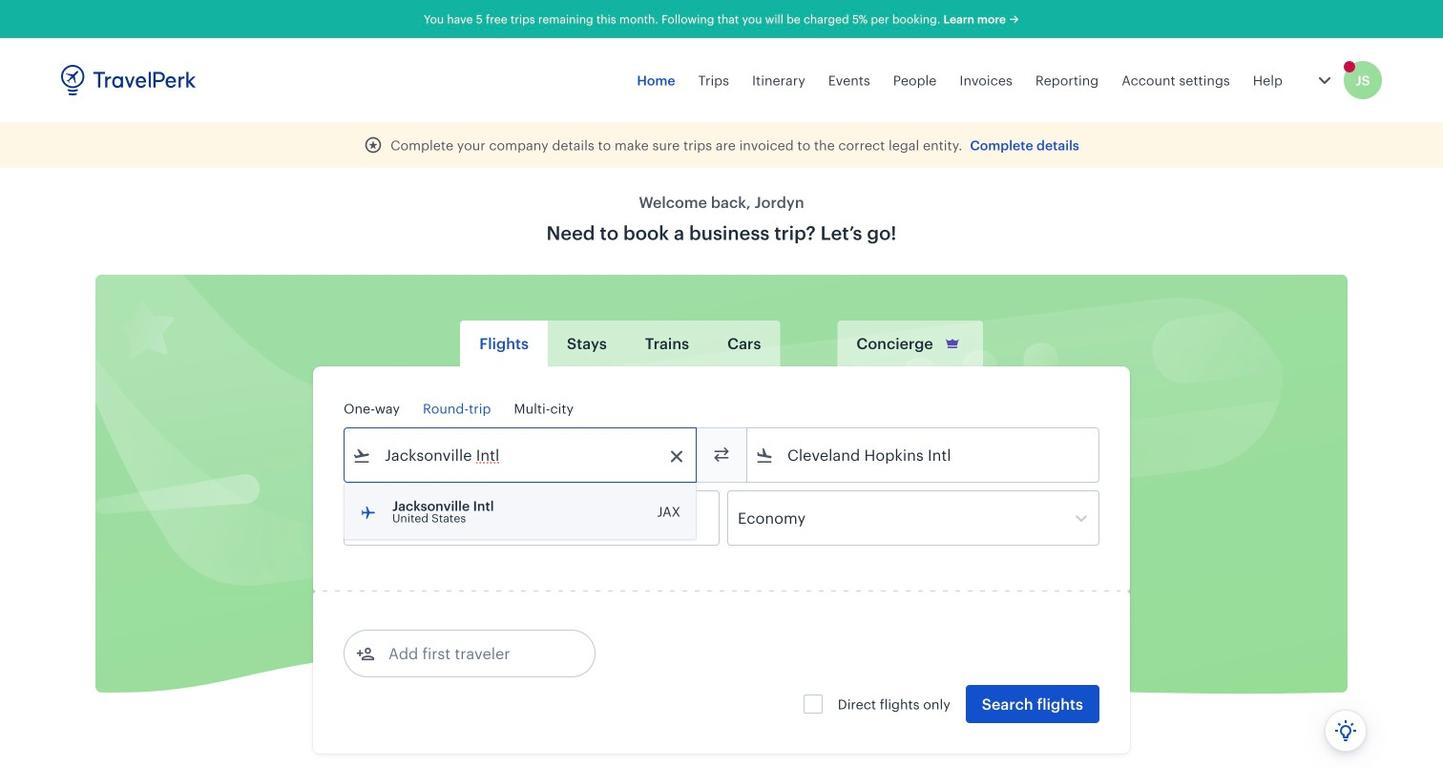 Task type: describe. For each thing, give the bounding box(es) containing it.
Add first traveler search field
[[375, 639, 574, 669]]

To search field
[[774, 440, 1074, 471]]

Return text field
[[485, 492, 584, 545]]



Task type: locate. For each thing, give the bounding box(es) containing it.
Depart text field
[[371, 492, 471, 545]]

From search field
[[371, 440, 671, 471]]



